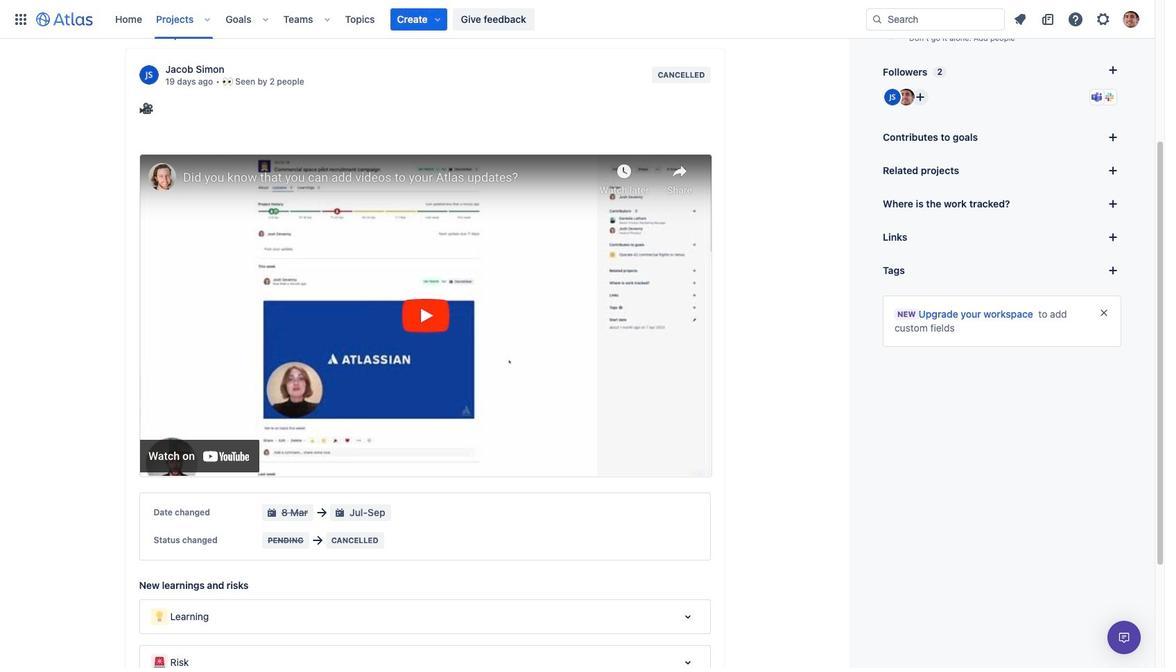 Task type: vqa. For each thing, say whether or not it's contained in the screenshot.
Add follower image
yes



Task type: describe. For each thing, give the bounding box(es) containing it.
:movie_camera: image
[[139, 101, 153, 115]]

notifications image
[[1013, 11, 1029, 27]]

add goals image
[[1106, 129, 1122, 146]]

account image
[[1124, 11, 1140, 27]]

add tag image
[[1106, 262, 1122, 279]]

top element
[[8, 0, 867, 39]]

settings image
[[1096, 11, 1113, 27]]

switch to... image
[[12, 11, 29, 27]]

slack logo showing nan channels are connected to this project image
[[1105, 92, 1116, 103]]

open intercom messenger image
[[1117, 629, 1133, 646]]

close banner image
[[1099, 307, 1110, 319]]



Task type: locate. For each thing, give the bounding box(es) containing it.
add work tracking links image
[[1106, 196, 1122, 212]]

msteams logo showing  channels are connected to this project image
[[1092, 92, 1103, 103]]

changed to image
[[314, 504, 330, 521]]

add follower image
[[913, 89, 929, 105]]

None search field
[[867, 8, 1006, 30]]

help image
[[1068, 11, 1085, 27]]

add related project image
[[1106, 162, 1122, 179]]

add a follower image
[[1106, 62, 1122, 78]]

expand image
[[680, 608, 696, 625]]

changed to image
[[309, 532, 326, 549]]

add link image
[[1106, 229, 1122, 246]]

search image
[[872, 14, 883, 25]]

expand image
[[680, 654, 696, 668]]

Search field
[[867, 8, 1006, 30]]

risk icon image
[[154, 657, 165, 668]]

banner
[[0, 0, 1156, 39]]

lightbulb icon image
[[154, 611, 165, 622]]

avatar group element
[[883, 87, 931, 107]]



